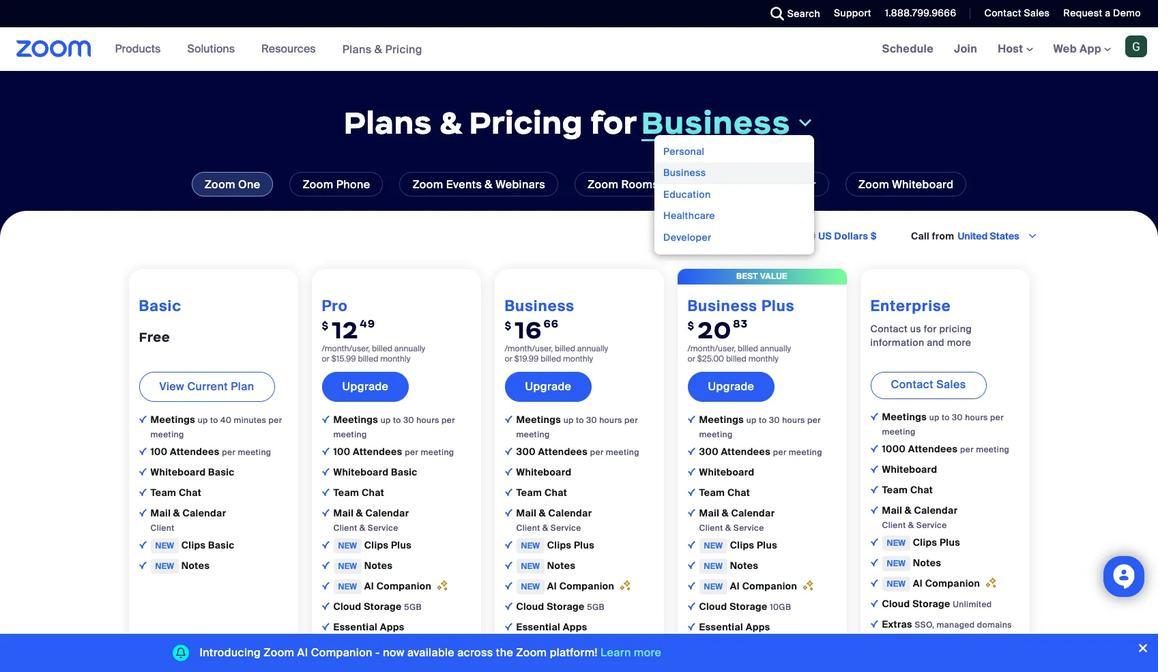 Task type: describe. For each thing, give the bounding box(es) containing it.
20
[[698, 315, 732, 345]]

best value
[[736, 271, 788, 282]]

join
[[954, 42, 977, 56]]

/month/user, for 12
[[322, 343, 370, 354]]

now
[[383, 646, 405, 660]]

include image for 16
[[505, 416, 512, 423]]

up for basic
[[198, 415, 208, 426]]

banner containing products
[[0, 27, 1158, 72]]

up down /month/user, billed annually or $25.00 billed monthly
[[746, 415, 757, 426]]

education
[[663, 188, 711, 200]]

contact inside enterprise contact us for pricing information and more
[[870, 323, 908, 335]]

storage left "10gb"
[[730, 600, 768, 613]]

learn
[[601, 646, 631, 660]]

1000
[[882, 443, 906, 455]]

meetings down $25.00
[[699, 413, 746, 426]]

/month/user, billed annually or $25.00 billed monthly
[[688, 343, 791, 364]]

to for business
[[576, 415, 584, 426]]

$19.99
[[514, 353, 539, 364]]

include image for 12
[[322, 416, 329, 423]]

information
[[870, 336, 924, 349]]

calendar for basic
[[183, 507, 226, 519]]

5gb for 16
[[587, 602, 605, 613]]

10gb
[[770, 602, 791, 613]]

plans for plans & pricing for
[[344, 103, 432, 143]]

& inside sso, managed domains & more
[[882, 634, 888, 645]]

notes for basic
[[181, 560, 210, 572]]

1 horizontal spatial sales
[[1024, 7, 1050, 19]]

extras
[[882, 618, 915, 630]]

schedule link
[[872, 27, 944, 71]]

zoom phone
[[303, 177, 370, 192]]

mail & calendar client & service for pro
[[333, 507, 409, 534]]

mail for pro
[[333, 507, 354, 519]]

companion left - on the bottom
[[311, 646, 372, 660]]

300 for cloud storage 10gb
[[699, 446, 719, 458]]

new notes for enterprise
[[887, 557, 941, 569]]

3 (terms from the left
[[699, 648, 725, 658]]

the
[[496, 646, 513, 660]]

best
[[736, 271, 758, 282]]

host
[[998, 42, 1026, 56]]

chat for pro
[[362, 486, 384, 499]]

show options image
[[1027, 231, 1038, 242]]

a
[[1105, 7, 1111, 19]]

value
[[760, 271, 788, 282]]

per inside up to 40 minutes per meeting
[[269, 415, 282, 426]]

1.888.799.9666
[[885, 7, 956, 19]]

web app button
[[1053, 42, 1111, 56]]

$ inside business $ 16 66
[[505, 319, 512, 332]]

across
[[457, 646, 493, 660]]

up to 30 hours per meeting for pro
[[333, 415, 455, 440]]

search
[[787, 8, 820, 20]]

healthcare
[[663, 210, 715, 222]]

new clips plus for pro
[[338, 539, 412, 551]]

products
[[115, 42, 161, 56]]

notes for enterprise
[[913, 557, 941, 569]]

(terms for 12
[[333, 648, 359, 658]]

apply) for 12
[[361, 648, 386, 658]]

calendar for enterprise
[[914, 504, 958, 517]]

domains
[[977, 620, 1012, 630]]

team for basic
[[150, 486, 176, 499]]

cloud storage unlimited
[[882, 598, 992, 610]]

and
[[927, 336, 945, 349]]

business up the '66'
[[505, 296, 575, 316]]

dollars
[[834, 230, 868, 243]]

chat for basic
[[179, 486, 201, 499]]

plans & pricing for
[[344, 103, 637, 143]]

zoom one
[[205, 177, 260, 192]]

client for pro
[[333, 523, 357, 534]]

resources
[[261, 42, 316, 56]]

clips for basic
[[181, 539, 206, 551]]

$ inside pro $ 12 49
[[322, 319, 329, 332]]

or for 12
[[322, 353, 330, 364]]

call from
[[911, 230, 954, 243]]

apps for 16
[[575, 635, 595, 646]]

call
[[911, 230, 930, 243]]

plus for pro
[[391, 539, 412, 551]]

billed right $15.99
[[358, 353, 378, 364]]

rooms
[[621, 177, 659, 192]]

apps for 12
[[392, 635, 412, 646]]

outer image
[[805, 231, 816, 242]]

us
[[818, 230, 832, 243]]

zoom for zoom phone
[[303, 177, 333, 192]]

pro
[[322, 296, 348, 316]]

storage for business
[[547, 600, 585, 613]]

team chat for business
[[516, 486, 567, 499]]

introducing
[[200, 646, 261, 660]]

whiteboard inside 'tabs of zoom services' tab list
[[892, 177, 954, 192]]

webinars
[[496, 177, 545, 192]]

or for 16
[[505, 353, 512, 364]]

one
[[238, 177, 260, 192]]

request a demo
[[1064, 7, 1141, 19]]

premium for 12
[[354, 635, 390, 646]]

business plus $ 20 83
[[688, 296, 795, 345]]

view current plan link
[[139, 372, 275, 402]]

3 essential apps free premium apps for 1 year (terms apply) from the left
[[699, 621, 816, 658]]

100 attendees per meeting for basic
[[150, 446, 271, 458]]

annually for 49
[[394, 343, 425, 354]]

search button
[[760, 0, 824, 27]]

zoom whiteboard
[[858, 177, 954, 192]]

billed down 49
[[372, 343, 392, 354]]

3 upgrade link from the left
[[688, 372, 775, 402]]

hours for enterprise
[[965, 412, 988, 423]]

pricing
[[939, 323, 972, 335]]

attendees for pro
[[353, 446, 402, 458]]

plus for business
[[574, 539, 594, 551]]

notes for pro
[[364, 560, 393, 572]]

clips for enterprise
[[913, 536, 937, 549]]

platform!
[[550, 646, 598, 660]]

join link
[[944, 27, 988, 71]]

phone
[[336, 177, 370, 192]]

app
[[1080, 42, 1101, 56]]

host button
[[998, 42, 1033, 56]]

monthly for 20
[[748, 353, 779, 364]]

up to 30 hours per meeting for enterprise
[[882, 412, 1004, 437]]

annually for 20
[[760, 343, 791, 354]]

& inside "mail & calendar client"
[[173, 507, 180, 519]]

300 for cloud storage 5gb
[[516, 446, 536, 458]]

team for business
[[516, 486, 542, 499]]

plans for plans & pricing
[[342, 42, 372, 56]]

40
[[220, 415, 232, 426]]

business $ 16 66
[[505, 296, 575, 345]]

client for business
[[516, 523, 540, 534]]

plans & pricing
[[342, 42, 422, 56]]

3 apply) from the left
[[727, 648, 752, 658]]

pro $ 12 49
[[322, 296, 375, 345]]

calendar for pro
[[365, 507, 409, 519]]

current
[[187, 379, 228, 394]]

apps for 16
[[563, 621, 587, 633]]

up for business
[[564, 415, 574, 426]]

from
[[932, 230, 954, 243]]

center
[[780, 177, 816, 192]]

storage for pro
[[364, 600, 402, 613]]

new notes for pro
[[338, 560, 393, 572]]

client for enterprise
[[882, 520, 906, 531]]

zoom contact center
[[701, 177, 816, 192]]

view current plan
[[159, 379, 254, 394]]

zoom for zoom rooms
[[588, 177, 618, 192]]

3 year from the left
[[799, 635, 816, 646]]

solutions
[[187, 42, 235, 56]]

mail for enterprise
[[882, 504, 902, 517]]

cloud storage 10gb
[[699, 600, 791, 613]]

notes for business
[[547, 560, 576, 572]]

sso,
[[915, 620, 935, 630]]

learn more link
[[601, 646, 662, 660]]

ai for business
[[547, 580, 557, 592]]

zoom for zoom one
[[205, 177, 235, 192]]

minutes
[[234, 415, 266, 426]]

-
[[375, 646, 380, 660]]

client for basic
[[150, 523, 174, 534]]

1 vertical spatial contact sales
[[891, 377, 966, 392]]

66
[[544, 317, 559, 330]]

companion for pro
[[376, 580, 431, 592]]

/month/user, for 20
[[688, 343, 736, 354]]

new ai companion for business
[[521, 580, 617, 592]]

upgrade for 16
[[525, 379, 571, 394]]

companion for business
[[559, 580, 614, 592]]

us
[[910, 323, 921, 335]]

contact up host
[[984, 7, 1021, 19]]

attendees for enterprise
[[908, 443, 958, 455]]

support
[[834, 7, 871, 19]]

up for enterprise
[[929, 412, 940, 423]]

3 essential from the left
[[699, 621, 743, 633]]

apps for 12
[[380, 621, 404, 633]]

companion for enterprise
[[925, 577, 980, 590]]

premium for 16
[[537, 635, 573, 646]]



Task type: locate. For each thing, give the bounding box(es) containing it.
new ai companion up cloud storage unlimited
[[887, 577, 983, 590]]

1 horizontal spatial pricing
[[469, 103, 583, 143]]

$
[[871, 230, 877, 243], [322, 319, 329, 332], [505, 319, 512, 332], [688, 319, 695, 332]]

/month/user, inside /month/user, billed annually or $25.00 billed monthly
[[688, 343, 736, 354]]

1 include image from the left
[[322, 416, 329, 423]]

2 horizontal spatial apps
[[758, 635, 778, 646]]

2 horizontal spatial upgrade link
[[688, 372, 775, 402]]

developer
[[663, 231, 711, 243]]

(terms down cloud storage 10gb
[[699, 648, 725, 658]]

plus for enterprise
[[940, 536, 960, 549]]

upgrade link down /month/user, billed annually or $25.00 billed monthly
[[688, 372, 775, 402]]

1 for 12
[[428, 635, 431, 646]]

1 vertical spatial plans
[[344, 103, 432, 143]]

apply) down cloud storage 10gb
[[727, 648, 752, 658]]

1 whiteboard basic from the left
[[150, 466, 235, 478]]

to for basic
[[210, 415, 218, 426]]

2 horizontal spatial annually
[[760, 343, 791, 354]]

zoom left rooms
[[588, 177, 618, 192]]

1000 attendees per meeting
[[882, 443, 1009, 455]]

2 include image from the left
[[505, 416, 512, 423]]

ok image
[[870, 445, 878, 452], [139, 448, 146, 455], [688, 448, 695, 455], [139, 468, 146, 476], [139, 489, 146, 496], [505, 489, 512, 496], [688, 489, 695, 496], [870, 506, 878, 514], [139, 509, 146, 517], [322, 509, 329, 517], [505, 509, 512, 517], [688, 509, 695, 517], [322, 562, 329, 569], [505, 562, 512, 569], [688, 562, 695, 569], [870, 579, 878, 587], [505, 582, 512, 590], [688, 582, 695, 590], [322, 603, 329, 610], [505, 603, 512, 610]]

mail
[[882, 504, 902, 517], [150, 507, 171, 519], [333, 507, 354, 519], [516, 507, 537, 519], [699, 507, 719, 519]]

meetings down view
[[150, 413, 198, 426]]

/month/user, down the '66'
[[505, 343, 553, 354]]

2 apps from the left
[[563, 621, 587, 633]]

2 year from the left
[[616, 635, 633, 646]]

or inside /month/user, billed annually or $19.99 billed monthly
[[505, 353, 512, 364]]

client inside "mail & calendar client"
[[150, 523, 174, 534]]

or inside /month/user, billed annually or $25.00 billed monthly
[[688, 353, 695, 364]]

3 or from the left
[[688, 353, 695, 364]]

1 essential apps free premium apps for 1 year (terms apply) from the left
[[333, 621, 451, 658]]

2 /month/user, from the left
[[505, 343, 553, 354]]

business button
[[641, 103, 815, 142]]

2 horizontal spatial more
[[947, 336, 971, 349]]

2 100 from the left
[[333, 446, 350, 458]]

1 horizontal spatial /month/user,
[[505, 343, 553, 354]]

1 300 attendees per meeting from the left
[[516, 446, 639, 458]]

5gb up introducing zoom ai companion - now available across the zoom platform! learn more
[[404, 602, 422, 613]]

83
[[733, 317, 748, 330]]

cloud for pro
[[333, 600, 361, 613]]

cloud for enterprise
[[882, 598, 910, 610]]

meetings for business
[[516, 413, 564, 426]]

premium down cloud storage 10gb
[[720, 635, 756, 646]]

unlimited
[[953, 599, 992, 610]]

available
[[407, 646, 455, 660]]

0 horizontal spatial 100
[[150, 446, 168, 458]]

5gb for 12
[[404, 602, 422, 613]]

contact sales down 'and'
[[891, 377, 966, 392]]

1 1 from the left
[[428, 635, 431, 646]]

storage up 'platform!'
[[547, 600, 585, 613]]

2 horizontal spatial essential
[[699, 621, 743, 633]]

Country/Region text field
[[956, 229, 1026, 243]]

0 horizontal spatial pricing
[[385, 42, 422, 56]]

0 horizontal spatial whiteboard basic
[[150, 466, 235, 478]]

new clips plus for enterprise
[[887, 536, 960, 549]]

view
[[159, 379, 184, 394]]

0 vertical spatial contact sales
[[984, 7, 1050, 19]]

1 horizontal spatial apps
[[575, 635, 595, 646]]

apps down "10gb"
[[758, 635, 778, 646]]

cloud storage 5gb up 'platform!'
[[516, 600, 605, 613]]

1 horizontal spatial annually
[[577, 343, 608, 354]]

2 5gb from the left
[[587, 602, 605, 613]]

billed right $25.00
[[726, 353, 747, 364]]

2 horizontal spatial or
[[688, 353, 695, 364]]

up to 40 minutes per meeting
[[150, 415, 282, 440]]

cloud storage 5gb up - on the bottom
[[333, 600, 422, 613]]

2 horizontal spatial monthly
[[748, 353, 779, 364]]

business up the 83 at the right
[[688, 296, 758, 316]]

annually inside /month/user, billed annually or $15.99 billed monthly
[[394, 343, 425, 354]]

sales down 'and'
[[936, 377, 966, 392]]

1 horizontal spatial 100
[[333, 446, 350, 458]]

100
[[150, 446, 168, 458], [333, 446, 350, 458]]

annually inside /month/user, billed annually or $19.99 billed monthly
[[577, 343, 608, 354]]

2 horizontal spatial /month/user,
[[688, 343, 736, 354]]

enterprise
[[870, 296, 951, 316]]

30 for pro
[[403, 415, 414, 426]]

100 attendees per meeting for pro
[[333, 446, 454, 458]]

0 horizontal spatial sales
[[936, 377, 966, 392]]

1 100 from the left
[[150, 446, 168, 458]]

2 horizontal spatial (terms
[[699, 648, 725, 658]]

business up personal
[[641, 103, 791, 142]]

apps
[[392, 635, 412, 646], [575, 635, 595, 646], [758, 635, 778, 646]]

1 horizontal spatial monthly
[[563, 353, 593, 364]]

annually right $15.99
[[394, 343, 425, 354]]

1 apply) from the left
[[361, 648, 386, 658]]

2 or from the left
[[505, 353, 512, 364]]

meeting inside up to 40 minutes per meeting
[[150, 429, 184, 440]]

1 cloud storage 5gb from the left
[[333, 600, 422, 613]]

year for 12
[[433, 635, 451, 646]]

chat for enterprise
[[910, 484, 933, 496]]

0 vertical spatial pricing
[[385, 42, 422, 56]]

(terms for 16
[[516, 648, 542, 658]]

zoom left phone
[[303, 177, 333, 192]]

upgrade link for 16
[[505, 372, 592, 402]]

2 300 attendees per meeting from the left
[[699, 446, 822, 458]]

monthly inside /month/user, billed annually or $15.99 billed monthly
[[380, 353, 410, 364]]

1 horizontal spatial essential apps free premium apps for 1 year (terms apply)
[[516, 621, 633, 658]]

2 essential apps free premium apps for 1 year (terms apply) from the left
[[516, 621, 633, 658]]

& inside product information 'navigation'
[[374, 42, 382, 56]]

300 attendees per meeting for cloud storage 10gb
[[699, 446, 822, 458]]

profile picture image
[[1125, 35, 1147, 57]]

whiteboard
[[892, 177, 954, 192], [882, 463, 937, 476], [150, 466, 206, 478], [333, 466, 389, 478], [516, 466, 572, 478], [699, 466, 754, 478]]

year
[[433, 635, 451, 646], [616, 635, 633, 646], [799, 635, 816, 646]]

1 vertical spatial more
[[890, 634, 911, 645]]

down image
[[796, 115, 815, 131]]

0 horizontal spatial more
[[634, 646, 662, 660]]

contact sales
[[984, 7, 1050, 19], [891, 377, 966, 392]]

sso, managed domains & more
[[882, 620, 1012, 645]]

5gb up 'learn'
[[587, 602, 605, 613]]

more down pricing
[[947, 336, 971, 349]]

& inside 'tabs of zoom services' tab list
[[485, 177, 493, 192]]

0 horizontal spatial annually
[[394, 343, 425, 354]]

cloud storage 5gb for 12
[[333, 600, 422, 613]]

or
[[322, 353, 330, 364], [505, 353, 512, 364], [688, 353, 695, 364]]

upgrade for 12
[[342, 379, 389, 394]]

events
[[446, 177, 482, 192]]

companion up cloud storage unlimited
[[925, 577, 980, 590]]

0 horizontal spatial apply)
[[361, 648, 386, 658]]

1 horizontal spatial contact sales
[[984, 7, 1050, 19]]

0 horizontal spatial premium
[[354, 635, 390, 646]]

1 horizontal spatial cloud storage 5gb
[[516, 600, 605, 613]]

2 horizontal spatial 1
[[794, 635, 797, 646]]

main content
[[0, 27, 1158, 672]]

companion up "10gb"
[[742, 580, 797, 592]]

zoom left "one"
[[205, 177, 235, 192]]

3 monthly from the left
[[748, 353, 779, 364]]

0 vertical spatial more
[[947, 336, 971, 349]]

/month/user, inside /month/user, billed annually or $15.99 billed monthly
[[322, 343, 370, 354]]

1 100 attendees per meeting from the left
[[150, 446, 271, 458]]

1 horizontal spatial 300
[[699, 446, 719, 458]]

0 horizontal spatial 1
[[428, 635, 431, 646]]

request a demo link
[[1053, 0, 1158, 27], [1064, 7, 1141, 19]]

billed down the 83 at the right
[[738, 343, 758, 354]]

100 for pro
[[333, 446, 350, 458]]

new ai companion up now
[[338, 580, 434, 592]]

apps
[[380, 621, 404, 633], [563, 621, 587, 633], [746, 621, 770, 633]]

zoom right introducing
[[264, 646, 294, 660]]

/month/user, down 49
[[322, 343, 370, 354]]

or left $19.99
[[505, 353, 512, 364]]

essential up - on the bottom
[[333, 621, 377, 633]]

zoom up dollars
[[858, 177, 889, 192]]

1 (terms from the left
[[333, 648, 359, 658]]

1 upgrade from the left
[[342, 379, 389, 394]]

0 horizontal spatial 300 attendees per meeting
[[516, 446, 639, 458]]

zoom for zoom whiteboard
[[858, 177, 889, 192]]

/month/user, billed annually or $15.99 billed monthly
[[322, 343, 425, 364]]

service for business
[[551, 523, 581, 534]]

banner
[[0, 27, 1158, 72]]

billed down the '66'
[[555, 343, 575, 354]]

0 horizontal spatial year
[[433, 635, 451, 646]]

1 /month/user, from the left
[[322, 343, 370, 354]]

2 horizontal spatial upgrade
[[708, 379, 754, 394]]

essential down cloud storage 10gb
[[699, 621, 743, 633]]

menu
[[654, 135, 814, 255]]

2 annually from the left
[[577, 343, 608, 354]]

hours for pro
[[416, 415, 439, 426]]

meetings down $15.99
[[333, 413, 381, 426]]

team chat for pro
[[333, 486, 384, 499]]

clips for pro
[[364, 539, 389, 551]]

0 horizontal spatial include image
[[322, 416, 329, 423]]

contact sales up host dropdown button
[[984, 7, 1050, 19]]

calendar
[[914, 504, 958, 517], [183, 507, 226, 519], [365, 507, 409, 519], [548, 507, 592, 519], [731, 507, 775, 519]]

team for pro
[[333, 486, 359, 499]]

new clips plus for business
[[521, 539, 594, 551]]

1 horizontal spatial include image
[[505, 416, 512, 423]]

zoom for zoom contact center
[[701, 177, 732, 192]]

or inside /month/user, billed annually or $15.99 billed monthly
[[322, 353, 330, 364]]

for inside enterprise contact us for pricing information and more
[[924, 323, 937, 335]]

whiteboard basic for basic
[[150, 466, 235, 478]]

30 for enterprise
[[952, 412, 963, 423]]

annually right 20
[[760, 343, 791, 354]]

2 apply) from the left
[[544, 648, 569, 658]]

$ left 16
[[505, 319, 512, 332]]

plans inside product information 'navigation'
[[342, 42, 372, 56]]

300 attendees per meeting
[[516, 446, 639, 458], [699, 446, 822, 458]]

resources button
[[261, 27, 322, 71]]

meeting inside 1000 attendees per meeting
[[976, 444, 1009, 455]]

1 horizontal spatial apps
[[563, 621, 587, 633]]

apply) left available
[[361, 648, 386, 658]]

0 horizontal spatial contact sales
[[891, 377, 966, 392]]

to
[[942, 412, 950, 423], [210, 415, 218, 426], [393, 415, 401, 426], [576, 415, 584, 426], [759, 415, 767, 426]]

2 essential from the left
[[516, 621, 560, 633]]

zoom right the
[[516, 646, 547, 660]]

attendees
[[908, 443, 958, 455], [170, 446, 220, 458], [353, 446, 402, 458], [538, 446, 588, 458], [721, 446, 771, 458]]

new clips plus
[[887, 536, 960, 549], [338, 539, 412, 551], [521, 539, 594, 551], [704, 539, 777, 551]]

apply) for 16
[[544, 648, 569, 658]]

essential apps free premium apps for 1 year (terms apply)
[[333, 621, 451, 658], [516, 621, 633, 658], [699, 621, 816, 658]]

or for 20
[[688, 353, 695, 364]]

pricing inside product information 'navigation'
[[385, 42, 422, 56]]

new inside 'new clips basic'
[[155, 540, 174, 551]]

1 horizontal spatial essential
[[516, 621, 560, 633]]

ai for enterprise
[[913, 577, 923, 590]]

upgrade link for 12
[[322, 372, 409, 402]]

apps up 'platform!'
[[563, 621, 587, 633]]

1 apps from the left
[[392, 635, 412, 646]]

2 vertical spatial more
[[634, 646, 662, 660]]

1 premium from the left
[[354, 635, 390, 646]]

apps up now
[[380, 621, 404, 633]]

$ inside dropdown button
[[871, 230, 877, 243]]

free left - on the bottom
[[333, 635, 352, 646]]

1.888.799.9666 button
[[875, 0, 960, 27], [885, 7, 956, 19]]

billed right $19.99
[[541, 353, 561, 364]]

up inside up to 40 minutes per meeting
[[198, 415, 208, 426]]

upgrade down /month/user, billed annually or $15.99 billed monthly
[[342, 379, 389, 394]]

upgrade link down /month/user, billed annually or $15.99 billed monthly
[[322, 372, 409, 402]]

up down /month/user, billed annually or $19.99 billed monthly
[[564, 415, 574, 426]]

1 or from the left
[[322, 353, 330, 364]]

3 1 from the left
[[794, 635, 797, 646]]

/month/user, for 16
[[505, 343, 553, 354]]

upgrade down /month/user, billed annually or $25.00 billed monthly
[[708, 379, 754, 394]]

more down extras
[[890, 634, 911, 645]]

monthly right $19.99
[[563, 353, 593, 364]]

1 horizontal spatial upgrade
[[525, 379, 571, 394]]

2 300 from the left
[[699, 446, 719, 458]]

contact left center
[[735, 177, 777, 192]]

contact down information
[[891, 377, 934, 392]]

premium
[[354, 635, 390, 646], [537, 635, 573, 646], [720, 635, 756, 646]]

2 whiteboard basic from the left
[[333, 466, 417, 478]]

1 horizontal spatial 300 attendees per meeting
[[699, 446, 822, 458]]

49
[[360, 317, 375, 330]]

2 upgrade link from the left
[[505, 372, 592, 402]]

web app
[[1053, 42, 1101, 56]]

product information navigation
[[105, 27, 433, 72]]

solutions button
[[187, 27, 241, 71]]

new ai companion for enterprise
[[887, 577, 983, 590]]

0 horizontal spatial upgrade link
[[322, 372, 409, 402]]

meetings down $19.99
[[516, 413, 564, 426]]

1 horizontal spatial 5gb
[[587, 602, 605, 613]]

plan
[[231, 379, 254, 394]]

enterprise contact us for pricing information and more
[[870, 296, 972, 349]]

1 vertical spatial sales
[[936, 377, 966, 392]]

up for pro
[[381, 415, 391, 426]]

premium left available
[[354, 635, 390, 646]]

3 /month/user, from the left
[[688, 343, 736, 354]]

1 vertical spatial pricing
[[469, 103, 583, 143]]

$15.99
[[331, 353, 356, 364]]

1 monthly from the left
[[380, 353, 410, 364]]

storage up - on the bottom
[[364, 600, 402, 613]]

1 annually from the left
[[394, 343, 425, 354]]

plus
[[762, 296, 795, 316], [940, 536, 960, 549], [391, 539, 412, 551], [574, 539, 594, 551], [757, 539, 777, 551]]

mail & calendar client
[[150, 507, 226, 534]]

1 apps from the left
[[380, 621, 404, 633]]

2 horizontal spatial premium
[[720, 635, 756, 646]]

upgrade
[[342, 379, 389, 394], [525, 379, 571, 394], [708, 379, 754, 394]]

0 horizontal spatial essential
[[333, 621, 377, 633]]

free right the
[[516, 635, 535, 646]]

more inside enterprise contact us for pricing information and more
[[947, 336, 971, 349]]

(terms left - on the bottom
[[333, 648, 359, 658]]

300 attendees per meeting for cloud storage 5gb
[[516, 446, 639, 458]]

2 100 attendees per meeting from the left
[[333, 446, 454, 458]]

meeting
[[882, 426, 916, 437], [150, 429, 184, 440], [333, 429, 367, 440], [516, 429, 550, 440], [699, 429, 733, 440], [976, 444, 1009, 455], [238, 447, 271, 458], [421, 447, 454, 458], [606, 447, 639, 458], [789, 447, 822, 458]]

0 horizontal spatial 100 attendees per meeting
[[150, 446, 271, 458]]

up up 1000 attendees per meeting
[[929, 412, 940, 423]]

monthly
[[380, 353, 410, 364], [563, 353, 593, 364], [748, 353, 779, 364]]

$ left 12
[[322, 319, 329, 332]]

pricing for plans & pricing
[[385, 42, 422, 56]]

hours
[[965, 412, 988, 423], [416, 415, 439, 426], [599, 415, 622, 426], [782, 415, 805, 426]]

essential up 'platform!'
[[516, 621, 560, 633]]

schedule
[[882, 42, 934, 56]]

3 annually from the left
[[760, 343, 791, 354]]

1 horizontal spatial 100 attendees per meeting
[[333, 446, 454, 458]]

introducing zoom ai companion - now available across the zoom platform! learn more
[[200, 646, 662, 660]]

2 upgrade from the left
[[525, 379, 571, 394]]

2 monthly from the left
[[563, 353, 593, 364]]

mail for basic
[[150, 507, 171, 519]]

1 horizontal spatial whiteboard basic
[[333, 466, 417, 478]]

up
[[929, 412, 940, 423], [198, 415, 208, 426], [381, 415, 391, 426], [564, 415, 574, 426], [746, 415, 757, 426]]

0 horizontal spatial monthly
[[380, 353, 410, 364]]

to for pro
[[393, 415, 401, 426]]

calendar inside "mail & calendar client"
[[183, 507, 226, 519]]

$ inside the business plus $ 20 83
[[688, 319, 695, 332]]

3 upgrade from the left
[[708, 379, 754, 394]]

16
[[515, 315, 542, 345]]

contact
[[984, 7, 1021, 19], [735, 177, 777, 192], [870, 323, 908, 335], [891, 377, 934, 392]]

team chat for basic
[[150, 486, 201, 499]]

team chat for enterprise
[[882, 484, 933, 496]]

to inside up to 40 minutes per meeting
[[210, 415, 218, 426]]

monthly for 49
[[380, 353, 410, 364]]

up left the 40
[[198, 415, 208, 426]]

chat for business
[[545, 486, 567, 499]]

request
[[1064, 7, 1102, 19]]

cloud for business
[[516, 600, 544, 613]]

0 horizontal spatial cloud storage 5gb
[[333, 600, 422, 613]]

1 horizontal spatial upgrade link
[[505, 372, 592, 402]]

meetings for pro
[[333, 413, 381, 426]]

pricing for plans & pricing for
[[469, 103, 583, 143]]

0 horizontal spatial /month/user,
[[322, 343, 370, 354]]

/month/user, inside /month/user, billed annually or $19.99 billed monthly
[[505, 343, 553, 354]]

0 horizontal spatial or
[[322, 353, 330, 364]]

premium right the
[[537, 635, 573, 646]]

chat
[[910, 484, 933, 496], [179, 486, 201, 499], [362, 486, 384, 499], [545, 486, 567, 499], [727, 486, 750, 499]]

(terms right the
[[516, 648, 542, 658]]

0 vertical spatial plans
[[342, 42, 372, 56]]

free up view
[[139, 329, 170, 345]]

more right 'learn'
[[634, 646, 662, 660]]

business inside menu
[[663, 167, 706, 179]]

apps left 'learn'
[[575, 635, 595, 646]]

monthly for 66
[[563, 353, 593, 364]]

clips
[[913, 536, 937, 549], [181, 539, 206, 551], [364, 539, 389, 551], [547, 539, 572, 551], [730, 539, 754, 551]]

meetings up 1000
[[882, 411, 929, 423]]

new notes for business
[[521, 560, 576, 572]]

ok image
[[322, 448, 329, 455], [505, 448, 512, 455], [870, 465, 878, 473], [322, 468, 329, 476], [505, 468, 512, 476], [688, 468, 695, 476], [870, 486, 878, 493], [322, 489, 329, 496], [870, 538, 878, 546], [139, 541, 146, 549], [322, 541, 329, 549], [505, 541, 512, 549], [688, 541, 695, 549], [870, 559, 878, 566], [139, 562, 146, 569], [322, 582, 329, 590], [870, 600, 878, 607], [688, 603, 695, 610], [870, 620, 878, 628], [505, 665, 512, 672]]

2 premium from the left
[[537, 635, 573, 646]]

1 300 from the left
[[516, 446, 536, 458]]

main content containing business
[[0, 27, 1158, 672]]

free down cloud storage 10gb
[[699, 635, 717, 646]]

1 horizontal spatial year
[[616, 635, 633, 646]]

business inside the business plus $ 20 83
[[688, 296, 758, 316]]

new ai companion up 'platform!'
[[521, 580, 617, 592]]

1 year from the left
[[433, 635, 451, 646]]

1 horizontal spatial (terms
[[516, 648, 542, 658]]

zoom left events
[[413, 177, 443, 192]]

$ left 20
[[688, 319, 695, 332]]

include image
[[322, 416, 329, 423], [505, 416, 512, 423]]

menu containing personal
[[654, 135, 814, 255]]

3 apps from the left
[[746, 621, 770, 633]]

new
[[887, 538, 906, 549], [155, 540, 174, 551], [338, 540, 357, 551], [521, 540, 540, 551], [704, 540, 723, 551], [887, 558, 906, 569], [155, 561, 174, 572], [338, 561, 357, 572], [521, 561, 540, 572], [704, 561, 723, 572], [887, 579, 906, 590], [338, 581, 357, 592], [521, 581, 540, 592], [704, 581, 723, 592]]

upgrade down /month/user, billed annually or $19.99 billed monthly
[[525, 379, 571, 394]]

plus inside the business plus $ 20 83
[[762, 296, 795, 316]]

billed
[[372, 343, 392, 354], [555, 343, 575, 354], [738, 343, 758, 354], [358, 353, 378, 364], [541, 353, 561, 364], [726, 353, 747, 364]]

1 upgrade link from the left
[[322, 372, 409, 402]]

essential for 16
[[516, 621, 560, 633]]

more inside sso, managed domains & more
[[890, 634, 911, 645]]

1 5gb from the left
[[404, 602, 422, 613]]

mail & calendar client & service for business
[[516, 507, 592, 534]]

or left $25.00
[[688, 353, 695, 364]]

annually inside /month/user, billed annually or $25.00 billed monthly
[[760, 343, 791, 354]]

or left $15.99
[[322, 353, 330, 364]]

2 cloud storage 5gb from the left
[[516, 600, 605, 613]]

companion up now
[[376, 580, 431, 592]]

managed
[[937, 620, 975, 630]]

3 apps from the left
[[758, 635, 778, 646]]

apps down cloud storage 10gb
[[746, 621, 770, 633]]

mail & calendar client & service for enterprise
[[882, 504, 958, 531]]

monthly inside /month/user, billed annually or $25.00 billed monthly
[[748, 353, 779, 364]]

to for enterprise
[[942, 412, 950, 423]]

team chat
[[882, 484, 933, 496], [150, 486, 201, 499], [333, 486, 384, 499], [516, 486, 567, 499], [699, 486, 750, 499]]

contact inside 'tabs of zoom services' tab list
[[735, 177, 777, 192]]

for
[[590, 103, 637, 143], [924, 323, 937, 335], [414, 635, 426, 646], [597, 635, 608, 646], [780, 635, 791, 646]]

upgrade link down /month/user, billed annually or $19.99 billed monthly
[[505, 372, 592, 402]]

web
[[1053, 42, 1077, 56]]

whiteboard basic for pro
[[333, 466, 417, 478]]

mail inside "mail & calendar client"
[[150, 507, 171, 519]]

apps right - on the bottom
[[392, 635, 412, 646]]

100 for basic
[[150, 446, 168, 458]]

1 essential from the left
[[333, 621, 377, 633]]

tabs of zoom services tab list
[[20, 172, 1138, 197]]

1 horizontal spatial apply)
[[544, 648, 569, 658]]

monthly right $15.99
[[380, 353, 410, 364]]

ai for pro
[[364, 580, 374, 592]]

0 horizontal spatial upgrade
[[342, 379, 389, 394]]

zoom up healthcare
[[701, 177, 732, 192]]

$25.00
[[697, 353, 724, 364]]

1
[[428, 635, 431, 646], [611, 635, 614, 646], [794, 635, 797, 646]]

meetings navigation
[[872, 27, 1158, 72]]

3 premium from the left
[[720, 635, 756, 646]]

new clips basic
[[155, 539, 234, 551]]

up to 30 hours per meeting for business
[[516, 415, 638, 440]]

2 horizontal spatial essential apps free premium apps for 1 year (terms apply)
[[699, 621, 816, 658]]

cloud storage 5gb
[[333, 600, 422, 613], [516, 600, 605, 613]]

storage up sso,
[[913, 598, 950, 610]]

2 1 from the left
[[611, 635, 614, 646]]

zoom events & webinars
[[413, 177, 545, 192]]

0 horizontal spatial 300
[[516, 446, 536, 458]]

service for pro
[[368, 523, 398, 534]]

include image
[[870, 413, 878, 420], [139, 416, 146, 423], [688, 416, 695, 423], [322, 623, 329, 630], [505, 623, 512, 630], [688, 623, 695, 630]]

2 apps from the left
[[575, 635, 595, 646]]

0 vertical spatial sales
[[1024, 7, 1050, 19]]

1 horizontal spatial 1
[[611, 635, 614, 646]]

zoom logo image
[[16, 40, 91, 57]]

zoom for zoom events & webinars
[[413, 177, 443, 192]]

0 horizontal spatial (terms
[[333, 648, 359, 658]]

2 horizontal spatial apply)
[[727, 648, 752, 658]]

new ai companion for pro
[[338, 580, 434, 592]]

0 horizontal spatial apps
[[380, 621, 404, 633]]

0 horizontal spatial apps
[[392, 635, 412, 646]]

new ai companion up cloud storage 10gb
[[704, 580, 800, 592]]

hours for business
[[599, 415, 622, 426]]

products button
[[115, 27, 167, 71]]

monthly inside /month/user, billed annually or $19.99 billed monthly
[[563, 353, 593, 364]]

per inside 1000 attendees per meeting
[[960, 444, 974, 455]]

contact up information
[[870, 323, 908, 335]]

storage for enterprise
[[913, 598, 950, 610]]

1 horizontal spatial or
[[505, 353, 512, 364]]

cloud
[[882, 598, 910, 610], [333, 600, 361, 613], [516, 600, 544, 613], [699, 600, 727, 613]]

1 for 16
[[611, 635, 614, 646]]

new notes
[[887, 557, 941, 569], [155, 560, 210, 572], [338, 560, 393, 572], [521, 560, 576, 572], [704, 560, 758, 572]]

12
[[332, 315, 359, 345]]

pricing
[[385, 42, 422, 56], [469, 103, 583, 143]]

2 (terms from the left
[[516, 648, 542, 658]]

us dollars $ button
[[818, 230, 877, 243]]

0 horizontal spatial 5gb
[[404, 602, 422, 613]]

/month/user, down the 83 at the right
[[688, 343, 736, 354]]

1 horizontal spatial premium
[[537, 635, 573, 646]]

us dollars $
[[818, 230, 877, 243]]

companion up 'platform!'
[[559, 580, 614, 592]]

up down /month/user, billed annually or $15.99 billed monthly
[[381, 415, 391, 426]]

new notes for basic
[[155, 560, 210, 572]]

1 horizontal spatial more
[[890, 634, 911, 645]]

annually right business $ 16 66
[[577, 343, 608, 354]]

attendees for business
[[538, 446, 588, 458]]

2 horizontal spatial year
[[799, 635, 816, 646]]

per
[[990, 412, 1004, 423], [269, 415, 282, 426], [442, 415, 455, 426], [624, 415, 638, 426], [807, 415, 821, 426], [960, 444, 974, 455], [222, 447, 236, 458], [405, 447, 418, 458], [590, 447, 604, 458], [773, 447, 787, 458]]

/month/user, billed annually or $19.99 billed monthly
[[505, 343, 608, 364]]

0 horizontal spatial essential apps free premium apps for 1 year (terms apply)
[[333, 621, 451, 658]]

monthly down the business plus $ 20 83
[[748, 353, 779, 364]]

basic
[[139, 296, 181, 316], [208, 466, 235, 478], [391, 466, 417, 478], [208, 539, 234, 551]]

business down personal
[[663, 167, 706, 179]]

apply) right the
[[544, 648, 569, 658]]

$ right dollars
[[871, 230, 877, 243]]

sales up host dropdown button
[[1024, 7, 1050, 19]]

2 horizontal spatial apps
[[746, 621, 770, 633]]



Task type: vqa. For each thing, say whether or not it's contained in the screenshot.


